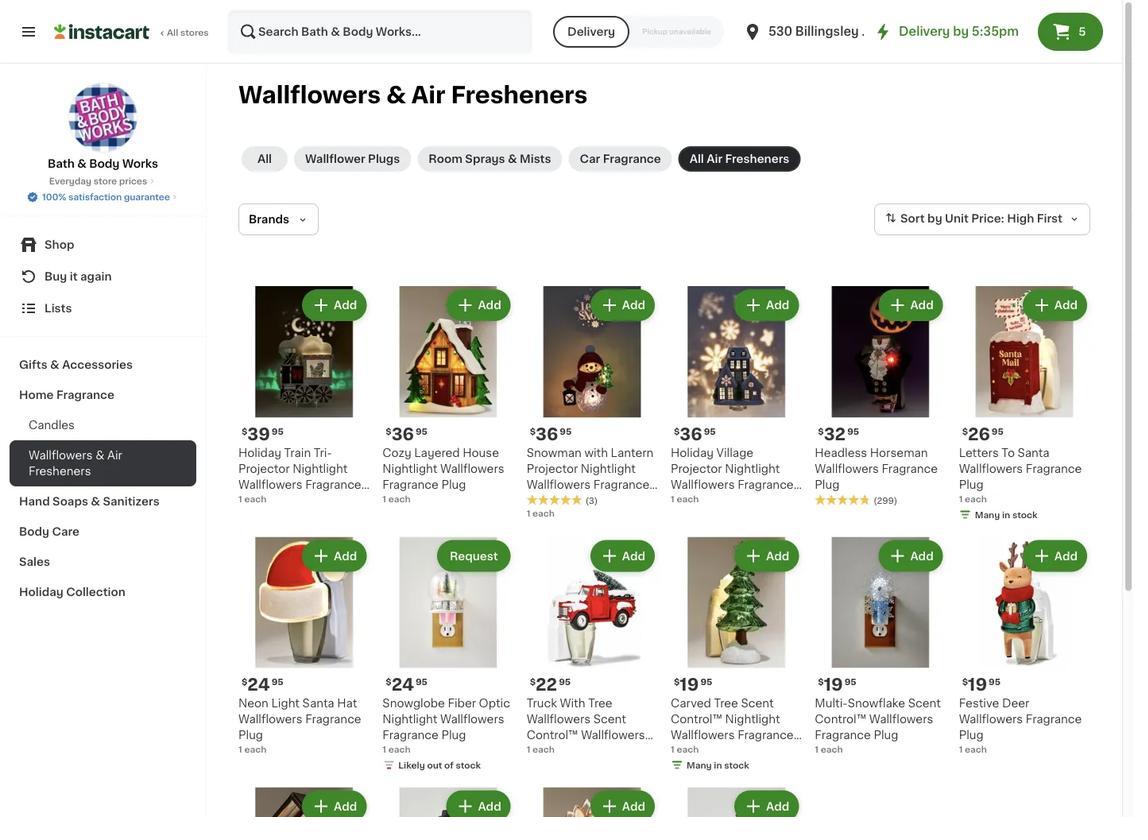Task type: locate. For each thing, give the bounding box(es) containing it.
add for festive deer wallflowers fragrance plug
[[1054, 550, 1078, 561]]

$ 19 95 up carved
[[674, 676, 712, 693]]

2 tree from the left
[[588, 698, 612, 709]]

1 horizontal spatial by
[[953, 26, 969, 37]]

holiday left the village
[[671, 447, 714, 458]]

room sprays & mists
[[429, 153, 551, 165]]

each
[[244, 494, 266, 503], [677, 494, 699, 503], [388, 494, 411, 503], [965, 494, 987, 503], [533, 509, 555, 518], [244, 745, 266, 754], [677, 745, 699, 754], [388, 745, 411, 754], [533, 745, 555, 754], [821, 745, 843, 754], [965, 745, 987, 754]]

0 horizontal spatial 24
[[247, 676, 270, 693]]

24 for snowglobe fiber optic nightlight wallflowers fragrance plug
[[392, 676, 414, 693]]

soaps
[[53, 496, 88, 507]]

wallflowers inside holiday village projector nightlight wallflowers fragrance plug
[[671, 479, 735, 490]]

santa inside neon light santa hat wallflowers fragrance plug 1 each
[[302, 698, 334, 709]]

control™ inside truck with tree wallflowers scent control™ wallflowers fragrance plug
[[527, 729, 578, 740]]

add button for headless horseman wallflowers fragrance plug
[[880, 291, 942, 319]]

19
[[680, 676, 699, 693], [824, 676, 843, 693], [968, 676, 987, 693]]

2 horizontal spatial $ 19 95
[[962, 676, 1001, 693]]

0 vertical spatial many in stock
[[975, 510, 1038, 519]]

all for all air fresheners
[[690, 153, 704, 165]]

truck
[[527, 698, 557, 709]]

carved
[[671, 698, 711, 709]]

95 for headless horseman wallflowers fragrance plug
[[847, 427, 859, 435]]

Search field
[[229, 11, 531, 52]]

projector inside snowman with lantern projector nightlight wallflowers fragrance plug
[[527, 463, 578, 474]]

0 horizontal spatial air
[[107, 450, 122, 461]]

$ up carved
[[674, 677, 680, 686]]

fragrance inside truck with tree wallflowers scent control™ wallflowers fragrance plug
[[527, 745, 583, 756]]

all for all stores
[[167, 28, 178, 37]]

2 horizontal spatial air
[[707, 153, 722, 165]]

santa left hat
[[302, 698, 334, 709]]

0 horizontal spatial many
[[687, 761, 712, 769]]

1 horizontal spatial projector
[[527, 463, 578, 474]]

many down letters to santa wallflowers fragrance plug 1 each
[[975, 510, 1000, 519]]

in for 26
[[1002, 510, 1010, 519]]

$ up cozy
[[386, 427, 392, 435]]

many in stock
[[975, 510, 1038, 519], [687, 761, 749, 769]]

projector down $ 39 95
[[238, 463, 290, 474]]

2 24 from the left
[[392, 676, 414, 693]]

2 horizontal spatial 36
[[680, 426, 702, 443]]

all for all
[[257, 153, 272, 165]]

2 $ 19 95 from the left
[[818, 676, 856, 693]]

wallflowers & air fresheners link
[[10, 440, 196, 486]]

$ 36 95 up cozy
[[386, 426, 427, 443]]

projector down the village
[[671, 463, 722, 474]]

0 horizontal spatial 19
[[680, 676, 699, 693]]

0 horizontal spatial $ 36 95
[[386, 426, 427, 443]]

add button for truck with tree wallflowers scent control™ wallflowers fragrance plug
[[592, 541, 653, 570]]

nightlight inside carved tree scent control™ nightlight wallflowers fragrance plug
[[725, 713, 780, 725]]

0 horizontal spatial by
[[928, 213, 942, 224]]

many for 19
[[687, 761, 712, 769]]

2 horizontal spatial stock
[[1012, 510, 1038, 519]]

bath & body works
[[48, 158, 158, 169]]

2 horizontal spatial $ 36 95
[[674, 426, 716, 443]]

body up store
[[89, 158, 120, 169]]

1 inside snowglobe fiber optic nightlight wallflowers fragrance plug 1 each
[[383, 745, 386, 754]]

36
[[680, 426, 702, 443], [392, 426, 414, 443], [536, 426, 558, 443]]

cozy layered house nightlight wallflowers fragrance plug 1 each
[[383, 447, 504, 503]]

1 each for 19
[[671, 745, 699, 754]]

95 right 39
[[272, 427, 284, 435]]

36 for holiday village projector nightlight wallflowers fragrance plug
[[680, 426, 702, 443]]

projector inside holiday village projector nightlight wallflowers fragrance plug
[[671, 463, 722, 474]]

95 inside $ 22 95
[[559, 677, 571, 686]]

fresheners inside wallflowers & air fresheners
[[29, 466, 91, 477]]

body down hand
[[19, 526, 49, 537]]

stock down carved tree scent control™ nightlight wallflowers fragrance plug
[[724, 761, 749, 769]]

0 vertical spatial santa
[[1018, 447, 1050, 458]]

3 19 from the left
[[968, 676, 987, 693]]

5 button
[[1038, 13, 1103, 51]]

2 horizontal spatial 19
[[968, 676, 987, 693]]

everyday store prices
[[49, 177, 147, 186]]

by inside field
[[928, 213, 942, 224]]

0 horizontal spatial projector
[[238, 463, 290, 474]]

19 for festive deer wallflowers fragrance plug
[[968, 676, 987, 693]]

0 horizontal spatial control™
[[527, 729, 578, 740]]

$ up holiday train tri- projector nightlight wallflowers fragrance plug
[[242, 427, 247, 435]]

body care link
[[10, 517, 196, 547]]

$ up festive
[[962, 677, 968, 686]]

all stores
[[167, 28, 209, 37]]

$ for headless horseman wallflowers fragrance plug
[[818, 427, 824, 435]]

2 horizontal spatial projector
[[671, 463, 722, 474]]

control™ down the truck
[[527, 729, 578, 740]]

1 horizontal spatial control™
[[671, 713, 722, 725]]

1 vertical spatial santa
[[302, 698, 334, 709]]

stock inside the product 'group'
[[1012, 510, 1038, 519]]

again
[[80, 271, 112, 282]]

95 right 22
[[559, 677, 571, 686]]

95 up light
[[272, 677, 283, 686]]

$ up headless
[[818, 427, 824, 435]]

1 inside multi-snowflake scent control™ wallflowers fragrance plug 1 each
[[815, 745, 819, 754]]

delivery
[[899, 26, 950, 37], [567, 26, 615, 37]]

each inside cozy layered house nightlight wallflowers fragrance plug 1 each
[[388, 494, 411, 503]]

tree right with
[[588, 698, 612, 709]]

plug inside snowman with lantern projector nightlight wallflowers fragrance plug
[[527, 495, 551, 506]]

95 right the 26
[[992, 427, 1004, 435]]

add button
[[304, 291, 365, 319], [448, 291, 509, 319], [592, 291, 653, 319], [736, 291, 797, 319], [880, 291, 942, 319], [1024, 291, 1086, 319], [304, 541, 365, 570], [592, 541, 653, 570], [736, 541, 797, 570], [880, 541, 942, 570], [1024, 541, 1086, 570], [304, 792, 365, 817], [448, 792, 509, 817], [592, 792, 653, 817], [736, 792, 797, 817]]

home fragrance
[[19, 389, 114, 401]]

sort by
[[900, 213, 942, 224]]

2 vertical spatial air
[[107, 450, 122, 461]]

1 horizontal spatial santa
[[1018, 447, 1050, 458]]

wallflowers
[[238, 84, 381, 106], [29, 450, 93, 461], [440, 463, 504, 474], [815, 463, 879, 474], [959, 463, 1023, 474], [238, 479, 302, 490], [671, 479, 735, 490], [527, 479, 591, 490], [238, 713, 302, 725], [440, 713, 504, 725], [527, 713, 591, 725], [869, 713, 933, 725], [959, 713, 1023, 725], [671, 729, 735, 740], [581, 729, 645, 740]]

body
[[89, 158, 120, 169], [19, 526, 49, 537]]

each inside the festive deer wallflowers fragrance plug 1 each
[[965, 745, 987, 754]]

holiday down 39
[[238, 447, 281, 458]]

1 each for 22
[[527, 745, 555, 754]]

add button for cozy layered house nightlight wallflowers fragrance plug
[[448, 291, 509, 319]]

95 up holiday village projector nightlight wallflowers fragrance plug on the bottom right of the page
[[704, 427, 716, 435]]

$ 19 95 for festive deer wallflowers fragrance plug
[[962, 676, 1001, 693]]

2 horizontal spatial holiday
[[671, 447, 714, 458]]

$ 39 95
[[242, 426, 284, 443]]

2 $ 36 95 from the left
[[386, 426, 427, 443]]

1 horizontal spatial holiday
[[238, 447, 281, 458]]

1 horizontal spatial air
[[411, 84, 446, 106]]

product group containing 39
[[238, 286, 370, 506]]

$ up snowglobe
[[386, 677, 392, 686]]

neon light santa hat wallflowers fragrance plug 1 each
[[238, 698, 361, 754]]

$ 24 95 for snowglobe fiber optic nightlight wallflowers fragrance plug
[[386, 676, 427, 693]]

0 horizontal spatial fresheners
[[29, 466, 91, 477]]

$ 24 95 up snowglobe
[[386, 676, 427, 693]]

0 horizontal spatial santa
[[302, 698, 334, 709]]

& up plugs
[[386, 84, 406, 106]]

2 vertical spatial fresheners
[[29, 466, 91, 477]]

1 inside letters to santa wallflowers fragrance plug 1 each
[[959, 494, 963, 503]]

projector
[[238, 463, 290, 474], [671, 463, 722, 474], [527, 463, 578, 474]]

stock down letters to santa wallflowers fragrance plug 1 each
[[1012, 510, 1038, 519]]

control™ inside multi-snowflake scent control™ wallflowers fragrance plug 1 each
[[815, 713, 866, 725]]

2 horizontal spatial all
[[690, 153, 704, 165]]

$ 19 95 for multi-snowflake scent control™ wallflowers fragrance plug
[[818, 676, 856, 693]]

1 vertical spatial body
[[19, 526, 49, 537]]

2 $ 24 95 from the left
[[386, 676, 427, 693]]

0 horizontal spatial many in stock
[[687, 761, 749, 769]]

$ for holiday train tri- projector nightlight wallflowers fragrance plug
[[242, 427, 247, 435]]

many in stock down letters to santa wallflowers fragrance plug 1 each
[[975, 510, 1038, 519]]

wallflowers inside letters to santa wallflowers fragrance plug 1 each
[[959, 463, 1023, 474]]

holiday inside holiday village projector nightlight wallflowers fragrance plug
[[671, 447, 714, 458]]

0 vertical spatial wallflowers & air fresheners
[[238, 84, 588, 106]]

1 horizontal spatial delivery
[[899, 26, 950, 37]]

candles
[[29, 420, 75, 431]]

★★★★★
[[527, 494, 582, 505], [527, 494, 582, 505], [815, 494, 871, 505], [815, 494, 871, 505]]

buy
[[45, 271, 67, 282]]

projector inside holiday train tri- projector nightlight wallflowers fragrance plug
[[238, 463, 290, 474]]

0 vertical spatial in
[[1002, 510, 1010, 519]]

0 horizontal spatial $ 19 95
[[674, 676, 712, 693]]

in down carved tree scent control™ nightlight wallflowers fragrance plug
[[714, 761, 722, 769]]

$ up the truck
[[530, 677, 536, 686]]

tree right carved
[[714, 698, 738, 709]]

store
[[94, 177, 117, 186]]

1 inside the festive deer wallflowers fragrance plug 1 each
[[959, 745, 963, 754]]

$ 24 95
[[242, 676, 283, 693], [386, 676, 427, 693]]

product group containing 22
[[527, 537, 658, 756]]

add for holiday village projector nightlight wallflowers fragrance plug
[[766, 300, 789, 311]]

3 $ 36 95 from the left
[[530, 426, 572, 443]]

fresheners
[[451, 84, 588, 106], [725, 153, 790, 165], [29, 466, 91, 477]]

$ 24 95 up 'neon'
[[242, 676, 283, 693]]

projector down snowman
[[527, 463, 578, 474]]

1 horizontal spatial 36
[[536, 426, 558, 443]]

0 horizontal spatial wallflowers & air fresheners
[[29, 450, 122, 477]]

prices
[[119, 177, 147, 186]]

tree
[[714, 698, 738, 709], [588, 698, 612, 709]]

0 horizontal spatial $ 24 95
[[242, 676, 283, 693]]

0 horizontal spatial 36
[[392, 426, 414, 443]]

530
[[768, 26, 792, 37]]

product group containing 32
[[815, 286, 946, 507]]

to
[[1002, 447, 1015, 458]]

buy it again
[[45, 271, 112, 282]]

cozy
[[383, 447, 411, 458]]

add for snowman with lantern projector nightlight wallflowers fragrance plug
[[622, 300, 645, 311]]

1
[[238, 494, 242, 503], [671, 494, 675, 503], [383, 494, 386, 503], [959, 494, 963, 503], [527, 509, 530, 518], [238, 745, 242, 754], [671, 745, 675, 754], [383, 745, 386, 754], [527, 745, 530, 754], [815, 745, 819, 754], [959, 745, 963, 754]]

projector for 36
[[527, 463, 578, 474]]

1 horizontal spatial tree
[[714, 698, 738, 709]]

each inside neon light santa hat wallflowers fragrance plug 1 each
[[244, 745, 266, 754]]

$ up 'neon'
[[242, 677, 247, 686]]

1 each for 39
[[238, 494, 266, 503]]

delivery inside delivery by 5:35pm link
[[899, 26, 950, 37]]

0 horizontal spatial in
[[714, 761, 722, 769]]

1 horizontal spatial stock
[[724, 761, 749, 769]]

likely
[[398, 761, 425, 769]]

19 for carved tree scent control™ nightlight wallflowers fragrance plug
[[680, 676, 699, 693]]

3 projector from the left
[[527, 463, 578, 474]]

1 inside neon light santa hat wallflowers fragrance plug 1 each
[[238, 745, 242, 754]]

$ 19 95 up festive
[[962, 676, 1001, 693]]

wallflowers & air fresheners up plugs
[[238, 84, 588, 106]]

95 up festive
[[989, 677, 1001, 686]]

by left unit
[[928, 213, 942, 224]]

many in stock for 26
[[975, 510, 1038, 519]]

95 up carved
[[701, 677, 712, 686]]

1 horizontal spatial many
[[975, 510, 1000, 519]]

19 up multi-
[[824, 676, 843, 693]]

multi-snowflake scent control™ wallflowers fragrance plug 1 each
[[815, 698, 941, 754]]

santa right the to
[[1018, 447, 1050, 458]]

delivery button
[[553, 16, 630, 48]]

product group containing 26
[[959, 286, 1090, 524]]

2 36 from the left
[[392, 426, 414, 443]]

1 horizontal spatial all
[[257, 153, 272, 165]]

1 horizontal spatial scent
[[741, 698, 774, 709]]

1 horizontal spatial $ 24 95
[[386, 676, 427, 693]]

wallflowers inside cozy layered house nightlight wallflowers fragrance plug 1 each
[[440, 463, 504, 474]]

$ up multi-
[[818, 677, 824, 686]]

1 horizontal spatial $ 36 95
[[530, 426, 572, 443]]

nightlight
[[293, 463, 348, 474], [725, 463, 780, 474], [383, 463, 437, 474], [581, 463, 636, 474], [725, 713, 780, 725], [383, 713, 437, 725]]

None search field
[[227, 10, 532, 54]]

95 up multi-
[[845, 677, 856, 686]]

95 inside $ 32 95
[[847, 427, 859, 435]]

2 horizontal spatial scent
[[908, 698, 941, 709]]

snowman
[[527, 447, 582, 458]]

5:35pm
[[972, 26, 1019, 37]]

1 tree from the left
[[714, 698, 738, 709]]

95 inside $ 26 95
[[992, 427, 1004, 435]]

collection
[[66, 587, 125, 598]]

all left stores
[[167, 28, 178, 37]]

3 $ 19 95 from the left
[[962, 676, 1001, 693]]

stock
[[1012, 510, 1038, 519], [724, 761, 749, 769], [456, 761, 481, 769]]

fragrance inside snowglobe fiber optic nightlight wallflowers fragrance plug 1 each
[[383, 729, 439, 740]]

0 vertical spatial body
[[89, 158, 120, 169]]

0 horizontal spatial delivery
[[567, 26, 615, 37]]

scent inside multi-snowflake scent control™ wallflowers fragrance plug 1 each
[[908, 698, 941, 709]]

in
[[1002, 510, 1010, 519], [714, 761, 722, 769]]

add for holiday train tri- projector nightlight wallflowers fragrance plug
[[334, 300, 357, 311]]

holiday for 39
[[238, 447, 281, 458]]

2 projector from the left
[[671, 463, 722, 474]]

19 up carved
[[680, 676, 699, 693]]

36 up snowman
[[536, 426, 558, 443]]

add button for multi-snowflake scent control™ wallflowers fragrance plug
[[880, 541, 942, 570]]

1 projector from the left
[[238, 463, 290, 474]]

add
[[334, 300, 357, 311], [478, 300, 501, 311], [622, 300, 645, 311], [766, 300, 789, 311], [910, 300, 934, 311], [1054, 300, 1078, 311], [334, 550, 357, 561], [622, 550, 645, 561], [766, 550, 789, 561], [910, 550, 934, 561], [1054, 550, 1078, 561], [334, 801, 357, 812], [478, 801, 501, 812], [622, 801, 645, 812], [766, 801, 789, 812]]

1 inside cozy layered house nightlight wallflowers fragrance plug 1 each
[[383, 494, 386, 503]]

1 horizontal spatial many in stock
[[975, 510, 1038, 519]]

1 horizontal spatial 19
[[824, 676, 843, 693]]

many for 26
[[975, 510, 1000, 519]]

everyday store prices link
[[49, 175, 157, 188]]

wallflower
[[305, 153, 365, 165]]

by for sort
[[928, 213, 942, 224]]

0 vertical spatial fresheners
[[451, 84, 588, 106]]

nightlight inside cozy layered house nightlight wallflowers fragrance plug 1 each
[[383, 463, 437, 474]]

bath
[[48, 158, 75, 169]]

holiday down the sales
[[19, 587, 63, 598]]

$ for festive deer wallflowers fragrance plug
[[962, 677, 968, 686]]

3 36 from the left
[[536, 426, 558, 443]]

fragrance inside cozy layered house nightlight wallflowers fragrance plug 1 each
[[383, 479, 439, 490]]

95 for holiday train tri- projector nightlight wallflowers fragrance plug
[[272, 427, 284, 435]]

95 for truck with tree wallflowers scent control™ wallflowers fragrance plug
[[559, 677, 571, 686]]

wallflowers & air fresheners up the soaps
[[29, 450, 122, 477]]

wallflowers inside headless horseman wallflowers fragrance plug
[[815, 463, 879, 474]]

headless horseman wallflowers fragrance plug
[[815, 447, 938, 490]]

santa inside letters to santa wallflowers fragrance plug 1 each
[[1018, 447, 1050, 458]]

nightlight inside holiday train tri- projector nightlight wallflowers fragrance plug
[[293, 463, 348, 474]]

holiday inside holiday train tri- projector nightlight wallflowers fragrance plug
[[238, 447, 281, 458]]

control™ inside carved tree scent control™ nightlight wallflowers fragrance plug
[[671, 713, 722, 725]]

many in stock inside the product 'group'
[[975, 510, 1038, 519]]

$ 19 95
[[674, 676, 712, 693], [818, 676, 856, 693], [962, 676, 1001, 693]]

$ 19 95 up multi-
[[818, 676, 856, 693]]

gifts
[[19, 359, 47, 370]]

1 vertical spatial by
[[928, 213, 942, 224]]

delivery inside delivery button
[[567, 26, 615, 37]]

$ for holiday village projector nightlight wallflowers fragrance plug
[[674, 427, 680, 435]]

wallflowers inside the festive deer wallflowers fragrance plug 1 each
[[959, 713, 1023, 725]]

stock right of
[[456, 761, 481, 769]]

santa for fragrance
[[1018, 447, 1050, 458]]

95 for multi-snowflake scent control™ wallflowers fragrance plug
[[845, 677, 856, 686]]

1 vertical spatial many
[[687, 761, 712, 769]]

holiday train tri- projector nightlight wallflowers fragrance plug
[[238, 447, 361, 506]]

snowglobe
[[383, 698, 445, 709]]

in inside the product 'group'
[[1002, 510, 1010, 519]]

0 vertical spatial by
[[953, 26, 969, 37]]

36 up holiday village projector nightlight wallflowers fragrance plug on the bottom right of the page
[[680, 426, 702, 443]]

tri-
[[314, 447, 332, 458]]

& left mists
[[508, 153, 517, 165]]

19 up festive
[[968, 676, 987, 693]]

1 $ 36 95 from the left
[[674, 426, 716, 443]]

$ up snowman
[[530, 427, 536, 435]]

$ 36 95 up snowman
[[530, 426, 572, 443]]

$ inside $ 39 95
[[242, 427, 247, 435]]

out
[[427, 761, 442, 769]]

1 horizontal spatial wallflowers & air fresheners
[[238, 84, 588, 106]]

many down carved tree scent control™ nightlight wallflowers fragrance plug
[[687, 761, 712, 769]]

add for multi-snowflake scent control™ wallflowers fragrance plug
[[910, 550, 934, 561]]

in for 19
[[714, 761, 722, 769]]

& down candles 'link'
[[95, 450, 104, 461]]

plug inside snowglobe fiber optic nightlight wallflowers fragrance plug 1 each
[[441, 729, 466, 740]]

$ up holiday village projector nightlight wallflowers fragrance plug on the bottom right of the page
[[674, 427, 680, 435]]

add button for neon light santa hat wallflowers fragrance plug
[[304, 541, 365, 570]]

& right bath
[[77, 158, 87, 169]]

$ 36 95 up holiday village projector nightlight wallflowers fragrance plug on the bottom right of the page
[[674, 426, 716, 443]]

control™ for carved
[[671, 713, 722, 725]]

1 19 from the left
[[680, 676, 699, 693]]

request button
[[439, 541, 509, 570]]

by left 5:35pm
[[953, 26, 969, 37]]

scent inside carved tree scent control™ nightlight wallflowers fragrance plug
[[741, 698, 774, 709]]

0 horizontal spatial tree
[[588, 698, 612, 709]]

all inside "link"
[[257, 153, 272, 165]]

1 each
[[238, 494, 266, 503], [671, 494, 699, 503], [527, 509, 555, 518], [671, 745, 699, 754], [527, 745, 555, 754]]

santa for wallflowers
[[302, 698, 334, 709]]

2 19 from the left
[[824, 676, 843, 693]]

0 horizontal spatial scent
[[594, 713, 626, 725]]

1 horizontal spatial $ 19 95
[[818, 676, 856, 693]]

95 up snowglobe
[[416, 677, 427, 686]]

0 horizontal spatial all
[[167, 28, 178, 37]]

product group
[[238, 286, 370, 506], [383, 286, 514, 505], [527, 286, 658, 520], [671, 286, 802, 506], [815, 286, 946, 507], [959, 286, 1090, 524], [238, 537, 370, 756], [383, 537, 514, 775], [527, 537, 658, 756], [671, 537, 802, 775], [815, 537, 946, 756], [959, 537, 1090, 756], [238, 787, 370, 817], [383, 787, 514, 817], [527, 787, 658, 817], [671, 787, 802, 817]]

plug inside headless horseman wallflowers fragrance plug
[[815, 479, 840, 490]]

1 vertical spatial air
[[707, 153, 722, 165]]

95 right 32
[[847, 427, 859, 435]]

1 horizontal spatial 24
[[392, 676, 414, 693]]

1 horizontal spatial in
[[1002, 510, 1010, 519]]

snowflake
[[848, 698, 905, 709]]

24 up snowglobe
[[392, 676, 414, 693]]

control™ down carved
[[671, 713, 722, 725]]

$ 19 95 for carved tree scent control™ nightlight wallflowers fragrance plug
[[674, 676, 712, 693]]

24 up 'neon'
[[247, 676, 270, 693]]

$ for snowglobe fiber optic nightlight wallflowers fragrance plug
[[386, 677, 392, 686]]

add button for holiday village projector nightlight wallflowers fragrance plug
[[736, 291, 797, 319]]

with
[[560, 698, 585, 709]]

& right the soaps
[[91, 496, 100, 507]]

brands button
[[238, 203, 319, 235]]

control™ down multi-
[[815, 713, 866, 725]]

control™
[[671, 713, 722, 725], [815, 713, 866, 725], [527, 729, 578, 740]]

1 $ 19 95 from the left
[[674, 676, 712, 693]]

0 vertical spatial air
[[411, 84, 446, 106]]

1 24 from the left
[[247, 676, 270, 693]]

tree inside truck with tree wallflowers scent control™ wallflowers fragrance plug
[[588, 698, 612, 709]]

$ inside $ 32 95
[[818, 427, 824, 435]]

$ inside $ 26 95
[[962, 427, 968, 435]]

nightlight inside snowman with lantern projector nightlight wallflowers fragrance plug
[[581, 463, 636, 474]]

all right car fragrance
[[690, 153, 704, 165]]

wallflowers inside holiday train tri- projector nightlight wallflowers fragrance plug
[[238, 479, 302, 490]]

price:
[[971, 213, 1004, 224]]

0 vertical spatial many
[[975, 510, 1000, 519]]

95 inside $ 39 95
[[272, 427, 284, 435]]

1 36 from the left
[[680, 426, 702, 443]]

95 up snowman
[[560, 427, 572, 435]]

nightlight inside snowglobe fiber optic nightlight wallflowers fragrance plug 1 each
[[383, 713, 437, 725]]

sanitizers
[[103, 496, 160, 507]]

$ 36 95 for holiday village projector nightlight wallflowers fragrance plug
[[674, 426, 716, 443]]

snowglobe fiber optic nightlight wallflowers fragrance plug 1 each
[[383, 698, 510, 754]]

many in stock down carved tree scent control™ nightlight wallflowers fragrance plug
[[687, 761, 749, 769]]

36 for snowman with lantern projector nightlight wallflowers fragrance plug
[[536, 426, 558, 443]]

$ inside $ 22 95
[[530, 677, 536, 686]]

holiday village projector nightlight wallflowers fragrance plug
[[671, 447, 794, 506]]

in down letters to santa wallflowers fragrance plug 1 each
[[1002, 510, 1010, 519]]

air inside wallflowers & air fresheners
[[107, 450, 122, 461]]

$ 24 95 for neon light santa hat wallflowers fragrance plug
[[242, 676, 283, 693]]

$ up letters at bottom right
[[962, 427, 968, 435]]

1 vertical spatial in
[[714, 761, 722, 769]]

1 $ 24 95 from the left
[[242, 676, 283, 693]]

$ for neon light santa hat wallflowers fragrance plug
[[242, 677, 247, 686]]

2 horizontal spatial control™
[[815, 713, 866, 725]]

39
[[247, 426, 270, 443]]

95 up 'layered'
[[416, 427, 427, 435]]

fragrance
[[603, 153, 661, 165], [56, 389, 114, 401], [882, 463, 938, 474], [1026, 463, 1082, 474], [305, 479, 361, 490], [738, 479, 794, 490], [383, 479, 439, 490], [594, 479, 650, 490], [305, 713, 361, 725], [1026, 713, 1082, 725], [738, 729, 794, 740], [383, 729, 439, 740], [815, 729, 871, 740], [527, 745, 583, 756]]

carved tree scent control™ nightlight wallflowers fragrance plug
[[671, 698, 794, 756]]

1 vertical spatial many in stock
[[687, 761, 749, 769]]

all up brands
[[257, 153, 272, 165]]

36 up cozy
[[392, 426, 414, 443]]

1 vertical spatial fresheners
[[725, 153, 790, 165]]

& right the gifts
[[50, 359, 59, 370]]

wallflowers inside snowman with lantern projector nightlight wallflowers fragrance plug
[[527, 479, 591, 490]]



Task type: describe. For each thing, give the bounding box(es) containing it.
95 for snowglobe fiber optic nightlight wallflowers fragrance plug
[[416, 677, 427, 686]]

snowman with lantern projector nightlight wallflowers fragrance plug
[[527, 447, 654, 506]]

all link
[[242, 146, 288, 172]]

plug inside carved tree scent control™ nightlight wallflowers fragrance plug
[[671, 745, 695, 756]]

$ 22 95
[[530, 676, 571, 693]]

95 for carved tree scent control™ nightlight wallflowers fragrance plug
[[701, 677, 712, 686]]

village
[[717, 447, 753, 458]]

100% satisfaction guarantee button
[[26, 188, 180, 203]]

$ for carved tree scent control™ nightlight wallflowers fragrance plug
[[674, 677, 680, 686]]

bath & body works link
[[48, 83, 158, 172]]

plug inside holiday village projector nightlight wallflowers fragrance plug
[[671, 495, 695, 506]]

light
[[271, 698, 300, 709]]

each inside letters to santa wallflowers fragrance plug 1 each
[[965, 494, 987, 503]]

95 for neon light santa hat wallflowers fragrance plug
[[272, 677, 283, 686]]

control™ for multi-
[[815, 713, 866, 725]]

lantern
[[611, 447, 654, 458]]

home fragrance link
[[10, 380, 196, 410]]

hand soaps & sanitizers link
[[10, 486, 196, 517]]

room sprays & mists link
[[417, 146, 562, 172]]

fragrance inside holiday village projector nightlight wallflowers fragrance plug
[[738, 479, 794, 490]]

95 for cozy layered house nightlight wallflowers fragrance plug
[[416, 427, 427, 435]]

delivery for delivery by 5:35pm
[[899, 26, 950, 37]]

sales link
[[10, 547, 196, 577]]

plug inside holiday train tri- projector nightlight wallflowers fragrance plug
[[238, 495, 263, 506]]

$ for snowman with lantern projector nightlight wallflowers fragrance plug
[[530, 427, 536, 435]]

holiday for 36
[[671, 447, 714, 458]]

add button for holiday train tri- projector nightlight wallflowers fragrance plug
[[304, 291, 365, 319]]

letters
[[959, 447, 999, 458]]

instacart logo image
[[54, 22, 149, 41]]

with
[[584, 447, 608, 458]]

$ for cozy layered house nightlight wallflowers fragrance plug
[[386, 427, 392, 435]]

fragrance inside multi-snowflake scent control™ wallflowers fragrance plug 1 each
[[815, 729, 871, 740]]

request
[[450, 550, 498, 561]]

delivery by 5:35pm link
[[874, 22, 1019, 41]]

optic
[[479, 698, 510, 709]]

5
[[1079, 26, 1086, 37]]

add for neon light santa hat wallflowers fragrance plug
[[334, 550, 357, 561]]

neon
[[238, 698, 269, 709]]

of
[[444, 761, 454, 769]]

stock for 26
[[1012, 510, 1038, 519]]

& inside wallflowers & air fresheners
[[95, 450, 104, 461]]

bath & body works logo image
[[68, 83, 138, 153]]

add button for letters to santa wallflowers fragrance plug
[[1024, 291, 1086, 319]]

1 horizontal spatial fresheners
[[451, 84, 588, 106]]

1 each for 36
[[671, 494, 699, 503]]

holiday collection link
[[10, 577, 196, 607]]

it
[[70, 271, 78, 282]]

billingsley
[[795, 26, 859, 37]]

fragrance inside neon light santa hat wallflowers fragrance plug 1 each
[[305, 713, 361, 725]]

horseman
[[870, 447, 928, 458]]

each inside snowglobe fiber optic nightlight wallflowers fragrance plug 1 each
[[388, 745, 411, 754]]

mists
[[520, 153, 551, 165]]

95 for snowman with lantern projector nightlight wallflowers fragrance plug
[[560, 427, 572, 435]]

unit price: high first
[[945, 213, 1063, 224]]

hand soaps & sanitizers
[[19, 496, 160, 507]]

all air fresheners
[[690, 153, 790, 165]]

candles link
[[10, 410, 196, 440]]

$ 36 95 for cozy layered house nightlight wallflowers fragrance plug
[[386, 426, 427, 443]]

plug inside neon light santa hat wallflowers fragrance plug 1 each
[[238, 729, 263, 740]]

wallflower plugs link
[[294, 146, 411, 172]]

hand
[[19, 496, 50, 507]]

layered
[[414, 447, 460, 458]]

add for carved tree scent control™ nightlight wallflowers fragrance plug
[[766, 550, 789, 561]]

car fragrance
[[580, 153, 661, 165]]

0 horizontal spatial stock
[[456, 761, 481, 769]]

530 billingsley road
[[768, 26, 894, 37]]

sort
[[900, 213, 925, 224]]

36 for cozy layered house nightlight wallflowers fragrance plug
[[392, 426, 414, 443]]

tree inside carved tree scent control™ nightlight wallflowers fragrance plug
[[714, 698, 738, 709]]

fragrance inside headless horseman wallflowers fragrance plug
[[882, 463, 938, 474]]

scent inside truck with tree wallflowers scent control™ wallflowers fragrance plug
[[594, 713, 626, 725]]

festive deer wallflowers fragrance plug 1 each
[[959, 698, 1082, 754]]

nightlight inside holiday village projector nightlight wallflowers fragrance plug
[[725, 463, 780, 474]]

delivery for delivery
[[567, 26, 615, 37]]

buy it again link
[[10, 261, 196, 292]]

wallflowers inside multi-snowflake scent control™ wallflowers fragrance plug 1 each
[[869, 713, 933, 725]]

lists
[[45, 303, 72, 314]]

24 for neon light santa hat wallflowers fragrance plug
[[247, 676, 270, 693]]

add button for snowman with lantern projector nightlight wallflowers fragrance plug
[[592, 291, 653, 319]]

plug inside letters to santa wallflowers fragrance plug 1 each
[[959, 479, 984, 490]]

projector for 39
[[238, 463, 290, 474]]

Unit Price: High First Sort by field
[[874, 203, 1090, 235]]

1 vertical spatial wallflowers & air fresheners
[[29, 450, 122, 477]]

accessories
[[62, 359, 133, 370]]

32
[[824, 426, 846, 443]]

satisfaction
[[68, 193, 122, 201]]

by for delivery
[[953, 26, 969, 37]]

add for headless horseman wallflowers fragrance plug
[[910, 300, 934, 311]]

add for truck with tree wallflowers scent control™ wallflowers fragrance plug
[[622, 550, 645, 561]]

home
[[19, 389, 54, 401]]

delivery by 5:35pm
[[899, 26, 1019, 37]]

road
[[862, 26, 894, 37]]

530 billingsley road button
[[743, 10, 894, 54]]

$ for truck with tree wallflowers scent control™ wallflowers fragrance plug
[[530, 677, 536, 686]]

(299)
[[874, 496, 897, 505]]

2 horizontal spatial fresheners
[[725, 153, 790, 165]]

each inside multi-snowflake scent control™ wallflowers fragrance plug 1 each
[[821, 745, 843, 754]]

plug inside truck with tree wallflowers scent control™ wallflowers fragrance plug
[[586, 745, 610, 756]]

plugs
[[368, 153, 400, 165]]

sales
[[19, 556, 50, 567]]

high
[[1007, 213, 1034, 224]]

fragrance inside snowman with lantern projector nightlight wallflowers fragrance plug
[[594, 479, 650, 490]]

1 horizontal spatial body
[[89, 158, 120, 169]]

95 for holiday village projector nightlight wallflowers fragrance plug
[[704, 427, 716, 435]]

body care
[[19, 526, 80, 537]]

plug inside the festive deer wallflowers fragrance plug 1 each
[[959, 729, 984, 740]]

wallflowers inside snowglobe fiber optic nightlight wallflowers fragrance plug 1 each
[[440, 713, 504, 725]]

all stores link
[[54, 10, 210, 54]]

wallflower plugs
[[305, 153, 400, 165]]

$ for letters to santa wallflowers fragrance plug
[[962, 427, 968, 435]]

fiber
[[448, 698, 476, 709]]

$ for multi-snowflake scent control™ wallflowers fragrance plug
[[818, 677, 824, 686]]

scent for snowflake
[[908, 698, 941, 709]]

scent for tree
[[741, 698, 774, 709]]

add for cozy layered house nightlight wallflowers fragrance plug
[[478, 300, 501, 311]]

room
[[429, 153, 463, 165]]

$ 32 95
[[818, 426, 859, 443]]

service type group
[[553, 16, 724, 48]]

wallflowers inside neon light santa hat wallflowers fragrance plug 1 each
[[238, 713, 302, 725]]

many in stock for 19
[[687, 761, 749, 769]]

95 for letters to santa wallflowers fragrance plug
[[992, 427, 1004, 435]]

holiday collection
[[19, 587, 125, 598]]

$ 36 95 for snowman with lantern projector nightlight wallflowers fragrance plug
[[530, 426, 572, 443]]

$ 26 95
[[962, 426, 1004, 443]]

add for letters to santa wallflowers fragrance plug
[[1054, 300, 1078, 311]]

fragrance inside holiday train tri- projector nightlight wallflowers fragrance plug
[[305, 479, 361, 490]]

100%
[[42, 193, 66, 201]]

0 horizontal spatial body
[[19, 526, 49, 537]]

unit
[[945, 213, 969, 224]]

gifts & accessories
[[19, 359, 133, 370]]

add button for festive deer wallflowers fragrance plug
[[1024, 541, 1086, 570]]

95 for festive deer wallflowers fragrance plug
[[989, 677, 1001, 686]]

(3)
[[585, 496, 598, 505]]

care
[[52, 526, 80, 537]]

plug inside cozy layered house nightlight wallflowers fragrance plug 1 each
[[441, 479, 466, 490]]

sprays
[[465, 153, 505, 165]]

shop link
[[10, 229, 196, 261]]

fragrance inside the festive deer wallflowers fragrance plug 1 each
[[1026, 713, 1082, 725]]

fragrance inside letters to santa wallflowers fragrance plug 1 each
[[1026, 463, 1082, 474]]

0 horizontal spatial holiday
[[19, 587, 63, 598]]

gifts & accessories link
[[10, 350, 196, 380]]

wallflowers inside carved tree scent control™ nightlight wallflowers fragrance plug
[[671, 729, 735, 740]]

multi-
[[815, 698, 848, 709]]

19 for multi-snowflake scent control™ wallflowers fragrance plug
[[824, 676, 843, 693]]

festive
[[959, 698, 999, 709]]

add button for carved tree scent control™ nightlight wallflowers fragrance plug
[[736, 541, 797, 570]]

100% satisfaction guarantee
[[42, 193, 170, 201]]

plug inside multi-snowflake scent control™ wallflowers fragrance plug 1 each
[[874, 729, 898, 740]]

fragrance inside carved tree scent control™ nightlight wallflowers fragrance plug
[[738, 729, 794, 740]]

stock for 19
[[724, 761, 749, 769]]

lists link
[[10, 292, 196, 324]]

house
[[463, 447, 499, 458]]

truck with tree wallflowers scent control™ wallflowers fragrance plug
[[527, 698, 645, 756]]



Task type: vqa. For each thing, say whether or not it's contained in the screenshot.


